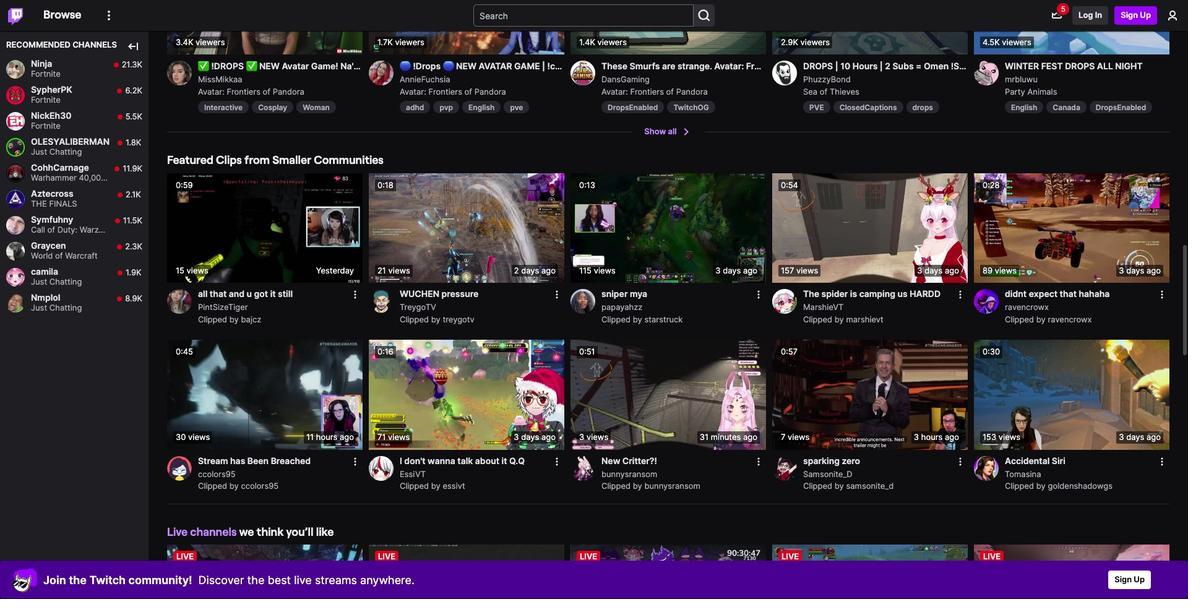 Task type: describe. For each thing, give the bounding box(es) containing it.
sign for the topmost the sign up button
[[1121, 10, 1138, 20]]

breached
[[271, 456, 311, 466]]

clips
[[216, 153, 242, 167]]

us
[[898, 289, 908, 299]]

tomasina
[[1005, 469, 1041, 479]]

all inside show all "element"
[[668, 126, 677, 136]]

✅ !drops ✅ new avatar game! na'vi cosplay | @missmikkaa on socials image
[[167, 0, 363, 55]]

🔵 !drops 🔵 new avatar game | !corsair !nordvpn | @anniefuchsia on socials image
[[369, 0, 565, 55]]

drops inside winter fest drops all night mrbluwu party animals
[[1065, 61, 1095, 71]]

pve
[[510, 103, 523, 112]]

sparking zero link
[[803, 456, 953, 467]]

essivt image
[[369, 456, 394, 481]]

new
[[602, 456, 620, 466]]

graycen
[[31, 240, 66, 251]]

game!
[[311, 61, 338, 71]]

the spider is camping us hardd link
[[803, 289, 953, 300]]

drops inside drops | 10 hours | 2 subs = omen !shipset 🎁 | join our captains !club phuzzybond sea of thieves
[[803, 61, 833, 71]]

coolcat image
[[12, 568, 37, 592]]

starstruck
[[645, 314, 683, 324]]

omen
[[924, 61, 949, 71]]

party animals link
[[1005, 86, 1058, 96]]

browse
[[43, 8, 81, 21]]

olesyaliberman just chatting
[[31, 136, 110, 157]]

warhammer
[[31, 173, 77, 183]]

accidental siri image
[[974, 340, 1170, 451]]

warcraft
[[65, 251, 98, 261]]

captains
[[1042, 61, 1080, 71]]

duty:
[[57, 225, 77, 235]]

from
[[244, 153, 270, 167]]

community!
[[128, 573, 192, 586]]

up for the bottom the sign up button
[[1134, 575, 1145, 584]]

of down anniefuchsia link
[[465, 86, 472, 96]]

1 dropsenabled from the left
[[608, 103, 658, 112]]

2 dropsenabled from the left
[[1096, 103, 1147, 112]]

dansgaming
[[602, 74, 650, 84]]

spider
[[822, 289, 848, 299]]

1.9k
[[126, 268, 141, 278]]

marshievt
[[846, 314, 884, 324]]

it for got
[[270, 289, 276, 299]]

communities
[[314, 153, 384, 167]]

live
[[167, 525, 188, 538]]

11.5k
[[123, 216, 142, 226]]

nickeh30 image
[[6, 112, 25, 130]]

i don't wanna talk about it q.q link
[[400, 456, 550, 467]]

accidental siri link
[[1005, 456, 1155, 467]]

1.8k
[[126, 138, 141, 148]]

camila
[[31, 266, 58, 277]]

call
[[31, 225, 45, 235]]

wuchen pressure link
[[400, 289, 550, 300]]

sniper mya image
[[571, 173, 766, 284]]

1 vertical spatial sign up button
[[1109, 571, 1151, 589]]

of inside symfuhny call of duty: warzone
[[47, 225, 55, 235]]

siri
[[1052, 456, 1066, 466]]

treygotv
[[443, 314, 475, 324]]

adhd
[[406, 103, 424, 112]]

papayahzz image
[[571, 289, 595, 314]]

drops | 10 hours | 2 subs = omen !shipset 🎁 | join our captains !club image
[[772, 0, 968, 55]]

ninja
[[31, 58, 52, 69]]

sniper mya link
[[602, 289, 751, 300]]

2 the from the left
[[247, 573, 265, 586]]

channels
[[190, 525, 237, 538]]

night
[[1116, 61, 1143, 71]]

clipped inside stream has been breached ccolors95 clipped by ccolors95
[[198, 481, 227, 491]]

sea of thieves link
[[803, 86, 860, 96]]

✅ !drops ✅ new avatar game! na'vi cosplay | @missmikkaa on socials button
[[198, 61, 508, 72]]

stream has been breached image
[[167, 340, 363, 451]]

by inside didnt expect that hahaha ravencrowx clipped by ravencrowx
[[1037, 314, 1046, 324]]

didnt expect that hahaha image
[[974, 173, 1170, 284]]

clipped inside i don't wanna talk about it q.q essivt clipped by essivt
[[400, 481, 429, 491]]

avatar: frontiers of pandora link for anniefuchsia
[[400, 86, 506, 96]]

all that and u got it still pintsizetiger clipped by bajcz
[[198, 289, 293, 324]]

sypherpk
[[31, 84, 72, 95]]

samsonite_d
[[803, 469, 853, 479]]

i don't wanna talk about it q.q image
[[369, 340, 565, 451]]

frontiers for anniefuchsia
[[429, 86, 462, 96]]

stream has been breached link
[[198, 456, 348, 467]]

aztecross the finals
[[31, 188, 77, 209]]

1 vertical spatial join
[[43, 573, 66, 586]]

na'vi
[[341, 61, 361, 71]]

phuzzybond
[[803, 74, 851, 84]]

hardd
[[910, 289, 941, 299]]

new
[[259, 61, 280, 71]]

the finals is here (!gsupps !starforge !steelserie !hdmi) image
[[974, 545, 1170, 599]]

chatting for camila
[[49, 277, 82, 287]]

papayahzz link
[[602, 302, 643, 312]]

live channels we think you'll like
[[167, 525, 334, 538]]

camila image
[[6, 268, 25, 286]]

bunnysransom link
[[602, 469, 658, 479]]

i
[[400, 456, 402, 466]]

treygotv
[[400, 302, 436, 312]]

4 | from the left
[[1001, 61, 1004, 71]]

clipped by essivt link
[[400, 481, 465, 491]]

clipped inside didnt expect that hahaha ravencrowx clipped by ravencrowx
[[1005, 314, 1034, 324]]

best
[[268, 573, 291, 586]]

the spider is camping us hardd marshievt clipped by marshievt
[[803, 289, 941, 324]]

of inside graycen world of warcraft
[[55, 251, 63, 261]]

sparking
[[803, 456, 840, 466]]

nmplol
[[31, 292, 60, 303]]

2 english from the left
[[1011, 103, 1038, 112]]

animals
[[1028, 86, 1058, 96]]

clipped by ccolors95 link
[[198, 481, 279, 491]]

all that and u got it still link
[[198, 289, 348, 300]]

0 horizontal spatial ccolors95
[[198, 469, 236, 479]]

live channels link
[[167, 525, 237, 538]]

fortnite for ninja
[[31, 69, 61, 79]]

u
[[247, 289, 252, 299]]

join inside drops | 10 hours | 2 subs = omen !shipset 🎁 | join our captains !club phuzzybond sea of thieves
[[1006, 61, 1024, 71]]

cosplay inside ✅ !drops ✅ new avatar game! na'vi cosplay | @missmikkaa on socials missmikkaa avatar: frontiers of pandora
[[363, 61, 397, 71]]

🔴 day 7 my clown academia subathon!!! | my figure is out | !figure !goals !gg image
[[571, 545, 766, 599]]

by inside wuchen pressure treygotv clipped by treygotv
[[431, 314, 441, 324]]

0 vertical spatial sign up button
[[1115, 6, 1157, 25]]

samsonite_d link
[[803, 469, 853, 479]]

olesyaliberman image
[[6, 138, 25, 156]]

marshievt image
[[772, 289, 797, 314]]

cosplay link
[[252, 101, 294, 113]]

finals
[[49, 199, 77, 209]]

clipped inside wuchen pressure treygotv clipped by treygotv
[[400, 314, 429, 324]]

by inside the spider is camping us hardd marshievt clipped by marshievt
[[835, 314, 844, 324]]

recommended channels group
[[0, 31, 162, 316]]

zero
[[842, 456, 860, 466]]

2 | from the left
[[835, 61, 839, 71]]

1 horizontal spatial ccolors95
[[241, 481, 279, 491]]

aztecross image
[[6, 190, 25, 208]]

winter fest drops all night image
[[974, 0, 1170, 55]]

fortnite for nickeh30
[[31, 121, 61, 131]]

just for camila
[[31, 277, 47, 287]]

chatting for nmplol
[[49, 303, 82, 313]]

winter fest drops all night mrbluwu party animals
[[1005, 61, 1143, 96]]

nmplol just chatting
[[31, 292, 82, 313]]

mya
[[630, 289, 648, 299]]

tomasina link
[[1005, 469, 1041, 479]]

winter fest drops all night button
[[1005, 61, 1170, 72]]

symfuhny
[[31, 214, 73, 225]]



Task type: locate. For each thing, give the bounding box(es) containing it.
2 horizontal spatial pandora
[[676, 86, 708, 96]]

is
[[850, 289, 857, 299]]

0 horizontal spatial avatar: frontiers of pandora link
[[198, 86, 304, 96]]

wuchen pressure image
[[369, 173, 565, 284]]

all that and u got it still image
[[167, 173, 363, 284]]

pvp
[[440, 103, 453, 112]]

by inside new critter?! bunnysransom clipped by bunnysransom
[[633, 481, 642, 491]]

anniefuchsia image
[[369, 61, 394, 86]]

join the twitch community! discover the best live streams anywhere.
[[43, 573, 415, 586]]

log in button
[[1073, 6, 1109, 25]]

0 vertical spatial it
[[270, 289, 276, 299]]

avatar: frontiers of pandora
[[400, 86, 506, 96], [602, 86, 708, 96]]

2 that from the left
[[1060, 289, 1077, 299]]

dansgaming image
[[571, 61, 595, 86]]

1 english link from the left
[[462, 101, 501, 113]]

just inside olesyaliberman just chatting
[[31, 147, 47, 157]]

english link down party animals link
[[1005, 101, 1044, 113]]

avatar: frontiers of pandora link for dansgaming
[[602, 86, 708, 96]]

fortnite inside nickeh30 fortnite
[[31, 121, 61, 131]]

1 | from the left
[[399, 61, 402, 71]]

mrbluwu image
[[974, 61, 999, 86]]

clipped down samsonite_d link
[[803, 481, 833, 491]]

show all
[[645, 126, 677, 136]]

1 horizontal spatial drops
[[1065, 61, 1095, 71]]

avatar: frontiers of pandora link down dansgaming
[[602, 86, 708, 96]]

pandora up "cosplay" link
[[273, 86, 304, 96]]

1 ✅ from the left
[[198, 61, 209, 71]]

🎁
[[988, 61, 999, 71]]

1 english from the left
[[469, 103, 495, 112]]

clipped down 'treygotv' link
[[400, 314, 429, 324]]

by inside 'all that and u got it still pintsizetiger clipped by bajcz'
[[229, 314, 239, 324]]

ravencrowx down the didnt expect that hahaha link
[[1048, 314, 1092, 324]]

that right expect
[[1060, 289, 1077, 299]]

new critter?! link
[[602, 456, 751, 467]]

1 vertical spatial all
[[198, 289, 208, 299]]

up for the topmost the sign up button
[[1140, 10, 1151, 20]]

frontiers for dansgaming
[[630, 86, 664, 96]]

cosplay right na'vi
[[363, 61, 397, 71]]

1 vertical spatial cosplay
[[258, 103, 287, 112]]

0 vertical spatial sign up
[[1121, 10, 1151, 20]]

2.1k
[[126, 190, 141, 200]]

clipped inside the spider is camping us hardd marshievt clipped by marshievt
[[803, 314, 833, 324]]

avatar: frontiers of pandora link for missmikkaa
[[198, 86, 304, 96]]

join right coolcat icon
[[43, 573, 66, 586]]

avatar: frontiers of pandora link up pvp link at the left top of the page
[[400, 86, 506, 96]]

| right 🎁
[[1001, 61, 1004, 71]]

dropsenabled
[[608, 103, 658, 112], [1096, 103, 1147, 112]]

by inside sparking zero samsonite_d clipped by samsonite_d
[[835, 481, 844, 491]]

1 horizontal spatial frontiers
[[429, 86, 462, 96]]

🔴 drops enabled 🔴warzone 3 is here!!! 🔴 new map 🔴 new movement 🔴 new gulag 🔴 ram-7 is back 🔴 is cod back? image
[[369, 545, 565, 599]]

ravencrowx down didnt
[[1005, 302, 1049, 312]]

just inside camila just chatting
[[31, 277, 47, 287]]

clipped by goldenshadowgs link
[[1005, 481, 1113, 491]]

accidental siri tomasina clipped by goldenshadowgs
[[1005, 456, 1113, 491]]

fortnite
[[31, 69, 61, 79], [31, 95, 61, 105], [31, 121, 61, 131]]

clipped inside 'all that and u got it still pintsizetiger clipped by bajcz'
[[198, 314, 227, 324]]

2 just from the top
[[31, 277, 47, 287]]

1 vertical spatial it
[[502, 456, 507, 466]]

cohhcarnage warhammer 40,000: rogue trader
[[31, 162, 162, 183]]

1 drops from the left
[[803, 61, 833, 71]]

| right anniefuchsia image
[[399, 61, 402, 71]]

of up "cosplay" link
[[263, 86, 271, 96]]

3 chatting from the top
[[49, 303, 82, 313]]

avatar: for anniefuchsia
[[400, 86, 426, 96]]

1 horizontal spatial the
[[247, 573, 265, 586]]

1 avatar: frontiers of pandora from the left
[[400, 86, 506, 96]]

1 dropsenabled link from the left
[[602, 101, 664, 113]]

1 horizontal spatial dropsenabled link
[[1090, 101, 1153, 113]]

frontiers down dansgaming
[[630, 86, 664, 96]]

✅ up missmikkaa
[[198, 61, 209, 71]]

avatar: down missmikkaa
[[198, 86, 225, 96]]

clipped by bunnysransom link
[[602, 481, 701, 491]]

of down dansgaming link
[[666, 86, 674, 96]]

1 vertical spatial ravencrowx
[[1048, 314, 1092, 324]]

chatting up nmplol just chatting
[[49, 277, 82, 287]]

1 horizontal spatial it
[[502, 456, 507, 466]]

show
[[645, 126, 666, 136]]

1 vertical spatial up
[[1134, 575, 1145, 584]]

2 pandora from the left
[[475, 86, 506, 96]]

clipped inside sparking zero samsonite_d clipped by samsonite_d
[[803, 481, 833, 491]]

by down ccolors95 link
[[229, 481, 239, 491]]

of down 'phuzzybond'
[[820, 86, 828, 96]]

clipped by bajcz link
[[198, 314, 261, 324]]

by down marshievt
[[835, 314, 844, 324]]

1 the from the left
[[69, 573, 87, 586]]

cosplay down new at the left
[[258, 103, 287, 112]]

ccolors95 down been
[[241, 481, 279, 491]]

clipped down the tomasina on the right of the page
[[1005, 481, 1034, 491]]

0 horizontal spatial dropsenabled link
[[602, 101, 664, 113]]

✅ !drops ✅ new avatar game! na'vi cosplay | @missmikkaa on socials missmikkaa avatar: frontiers of pandora
[[198, 61, 508, 96]]

1 vertical spatial sign
[[1115, 575, 1132, 584]]

clipped down bunnysransom link
[[602, 481, 631, 491]]

marshievt link
[[803, 302, 844, 312]]

0 vertical spatial chatting
[[49, 147, 82, 157]]

2 fortnite from the top
[[31, 95, 61, 105]]

[!rtthoughts] wh40k: rogue trader continues (!build) - otkvga @ 3pm et - !chonksweater / !invest / !emberville / !powergpu image
[[167, 545, 363, 599]]

new critter?! image
[[571, 340, 766, 451]]

just for olesyaliberman
[[31, 147, 47, 157]]

3 pandora from the left
[[676, 86, 708, 96]]

sypherpk fortnite
[[31, 84, 72, 105]]

symfuhny call of duty: warzone
[[31, 214, 113, 235]]

browse link
[[43, 0, 81, 30]]

of inside ✅ !drops ✅ new avatar game! na'vi cosplay | @missmikkaa on socials missmikkaa avatar: frontiers of pandora
[[263, 86, 271, 96]]

by down the ravencrowx link
[[1037, 314, 1046, 324]]

ccolors95 link
[[198, 469, 236, 479]]

0 vertical spatial all
[[668, 126, 677, 136]]

don't
[[404, 456, 426, 466]]

all right show
[[668, 126, 677, 136]]

0 horizontal spatial dropsenabled
[[608, 103, 658, 112]]

by left the essivt
[[431, 481, 441, 491]]

avatar: frontiers of pandora link
[[198, 86, 304, 96], [400, 86, 506, 96], [602, 86, 708, 96]]

just inside nmplol just chatting
[[31, 303, 47, 313]]

| left the 10
[[835, 61, 839, 71]]

2 english link from the left
[[1005, 101, 1044, 113]]

1 vertical spatial chatting
[[49, 277, 82, 287]]

ninja image
[[6, 60, 25, 78]]

it left q.q
[[502, 456, 507, 466]]

didnt expect that hahaha link
[[1005, 289, 1155, 300]]

Search Input search field
[[474, 4, 694, 27]]

nmplol image
[[6, 294, 25, 312]]

phuzzybond image
[[772, 61, 797, 86]]

by down treygotv
[[431, 314, 441, 324]]

ravencrowx link
[[1005, 302, 1049, 312]]

avatar: up adhd link
[[400, 86, 426, 96]]

clipped by ravencrowx link
[[1005, 314, 1092, 324]]

1 horizontal spatial dropsenabled
[[1096, 103, 1147, 112]]

chatting inside nmplol just chatting
[[49, 303, 82, 313]]

all
[[668, 126, 677, 136], [198, 289, 208, 299]]

log
[[1079, 10, 1093, 20]]

2 vertical spatial chatting
[[49, 303, 82, 313]]

by down the tomasina on the right of the page
[[1037, 481, 1046, 491]]

sign
[[1121, 10, 1138, 20], [1115, 575, 1132, 584]]

bunnysransom image
[[571, 456, 595, 481]]

0 horizontal spatial english
[[469, 103, 495, 112]]

dropsenabled down the night
[[1096, 103, 1147, 112]]

1 frontiers from the left
[[227, 86, 261, 96]]

3 avatar: from the left
[[602, 86, 628, 96]]

3 avatar: frontiers of pandora link from the left
[[602, 86, 708, 96]]

join
[[1006, 61, 1024, 71], [43, 573, 66, 586]]

clipped down pintsizetiger
[[198, 314, 227, 324]]

3 just from the top
[[31, 303, 47, 313]]

0 horizontal spatial english link
[[462, 101, 501, 113]]

2 horizontal spatial frontiers
[[630, 86, 664, 96]]

3 frontiers from the left
[[630, 86, 664, 96]]

anywhere.
[[360, 573, 415, 586]]

11.9k
[[123, 164, 142, 174]]

0 horizontal spatial ✅
[[198, 61, 209, 71]]

clipped inside "sniper mya papayahzz clipped by starstruck"
[[602, 314, 631, 324]]

drops up 'phuzzybond'
[[803, 61, 833, 71]]

2 chatting from the top
[[49, 277, 82, 287]]

clipped down marshievt link
[[803, 314, 833, 324]]

goldenshadowgs
[[1048, 481, 1113, 491]]

1 vertical spatial ccolors95
[[241, 481, 279, 491]]

1 vertical spatial just
[[31, 277, 47, 287]]

2 avatar: frontiers of pandora link from the left
[[400, 86, 506, 96]]

1 fortnite from the top
[[31, 69, 61, 79]]

by inside i don't wanna talk about it q.q essivt clipped by essivt
[[431, 481, 441, 491]]

frontiers up interactive link
[[227, 86, 261, 96]]

pandora for dansgaming
[[676, 86, 708, 96]]

chatting inside camila just chatting
[[49, 277, 82, 287]]

1 horizontal spatial all
[[668, 126, 677, 136]]

@missmikkaa
[[405, 61, 463, 71]]

english down anniefuchsia link
[[469, 103, 495, 112]]

0 vertical spatial join
[[1006, 61, 1024, 71]]

dropsenabled link
[[602, 101, 664, 113], [1090, 101, 1153, 113]]

just right nmplol image
[[31, 303, 47, 313]]

clipped down ccolors95 link
[[198, 481, 227, 491]]

2 avatar: from the left
[[400, 86, 426, 96]]

clipped
[[198, 314, 227, 324], [400, 314, 429, 324], [602, 314, 631, 324], [803, 314, 833, 324], [1005, 314, 1034, 324], [198, 481, 227, 491], [400, 481, 429, 491], [602, 481, 631, 491], [803, 481, 833, 491], [1005, 481, 1034, 491]]

featured clips from smaller communities
[[167, 153, 384, 167]]

0 vertical spatial ravencrowx
[[1005, 302, 1049, 312]]

q.q
[[509, 456, 525, 466]]

2 ✅ from the left
[[246, 61, 257, 71]]

frontiers up pvp link at the left top of the page
[[429, 86, 462, 96]]

2 frontiers from the left
[[429, 86, 462, 96]]

chatting down camila just chatting
[[49, 303, 82, 313]]

chatting for olesyaliberman
[[49, 147, 82, 157]]

fortnite inside sypherpk fortnite
[[31, 95, 61, 105]]

the left twitch
[[69, 573, 87, 586]]

bunnysransom down critter?!
[[602, 469, 658, 479]]

pve link
[[803, 101, 830, 113]]

0 vertical spatial ccolors95
[[198, 469, 236, 479]]

1 horizontal spatial pandora
[[475, 86, 506, 96]]

dropsenabled link down dansgaming
[[602, 101, 664, 113]]

by down bunnysransom link
[[633, 481, 642, 491]]

avatar: frontiers of pandora for dansgaming
[[602, 86, 708, 96]]

0 horizontal spatial drops
[[803, 61, 833, 71]]

sign for the bottom the sign up button
[[1115, 575, 1132, 584]]

pandora for anniefuchsia
[[475, 86, 506, 96]]

0 horizontal spatial frontiers
[[227, 86, 261, 96]]

of inside drops | 10 hours | 2 subs = omen !shipset 🎁 | join our captains !club phuzzybond sea of thieves
[[820, 86, 828, 96]]

olesyaliberman
[[31, 136, 110, 147]]

✅ left new at the left
[[246, 61, 257, 71]]

avatar: frontiers of pandora down dansgaming
[[602, 86, 708, 96]]

1 horizontal spatial ✅
[[246, 61, 257, 71]]

essivt
[[400, 469, 426, 479]]

0 horizontal spatial the
[[69, 573, 87, 586]]

dansgaming link
[[602, 61, 766, 86]]

2
[[885, 61, 891, 71]]

still
[[278, 289, 293, 299]]

2 horizontal spatial avatar:
[[602, 86, 628, 96]]

pandora up twitchog link
[[676, 86, 708, 96]]

these smurfs are strange. avatar: frontiers of pandora (pc) !displate !sweater image
[[571, 0, 766, 55]]

talk
[[458, 456, 473, 466]]

0 vertical spatial sign
[[1121, 10, 1138, 20]]

pve link
[[504, 101, 530, 113]]

treygotv image
[[369, 289, 394, 314]]

1 vertical spatial fortnite
[[31, 95, 61, 105]]

3 | from the left
[[880, 61, 883, 71]]

show all element
[[645, 126, 677, 138]]

cosplay
[[363, 61, 397, 71], [258, 103, 287, 112]]

0 horizontal spatial join
[[43, 573, 66, 586]]

dropsenabled down dansgaming
[[608, 103, 658, 112]]

0 vertical spatial bunnysransom
[[602, 469, 658, 479]]

show all link
[[638, 123, 699, 141]]

1 horizontal spatial avatar: frontiers of pandora
[[602, 86, 708, 96]]

stream has been breached ccolors95 clipped by ccolors95
[[198, 456, 311, 491]]

avatar: for dansgaming
[[602, 86, 628, 96]]

2 dropsenabled link from the left
[[1090, 101, 1153, 113]]

1 horizontal spatial cosplay
[[363, 61, 397, 71]]

pve
[[810, 103, 824, 112]]

ravencrowx image
[[974, 289, 999, 314]]

clipped down papayahzz 'link'
[[602, 314, 631, 324]]

closedcaptions
[[840, 103, 897, 112]]

2 drops from the left
[[1065, 61, 1095, 71]]

season of discovery big time content (bfd on paladin today?) -- !gamersupps follow @angrawrxd image
[[772, 545, 968, 599]]

woman
[[303, 103, 330, 112]]

missmikkaa image
[[167, 61, 192, 86]]

fortnite up olesyaliberman
[[31, 121, 61, 131]]

new critter?! bunnysransom clipped by bunnysransom
[[602, 456, 701, 491]]

0 vertical spatial fortnite
[[31, 69, 61, 79]]

ninja fortnite
[[31, 58, 61, 79]]

drops left all at top
[[1065, 61, 1095, 71]]

1 vertical spatial bunnysransom
[[645, 481, 701, 491]]

1 horizontal spatial avatar:
[[400, 86, 426, 96]]

ccolors95 image
[[167, 456, 192, 481]]

1 pandora from the left
[[273, 86, 304, 96]]

it for about
[[502, 456, 507, 466]]

1 avatar: from the left
[[198, 86, 225, 96]]

critter?!
[[623, 456, 657, 466]]

smaller
[[272, 153, 311, 167]]

join up the mrbluwu
[[1006, 61, 1024, 71]]

frontiers inside ✅ !drops ✅ new avatar game! na'vi cosplay | @missmikkaa on socials missmikkaa avatar: frontiers of pandora
[[227, 86, 261, 96]]

been
[[247, 456, 269, 466]]

avatar: frontiers of pandora for anniefuchsia
[[400, 86, 506, 96]]

i don't wanna talk about it q.q essivt clipped by essivt
[[400, 456, 525, 491]]

just right olesyaliberman image
[[31, 147, 47, 157]]

english down party animals link
[[1011, 103, 1038, 112]]

1 horizontal spatial avatar: frontiers of pandora link
[[400, 86, 506, 96]]

1 just from the top
[[31, 147, 47, 157]]

pandora inside ✅ !drops ✅ new avatar game! na'vi cosplay | @missmikkaa on socials missmikkaa avatar: frontiers of pandora
[[273, 86, 304, 96]]

0 horizontal spatial that
[[210, 289, 227, 299]]

essivt link
[[400, 469, 426, 479]]

chatting
[[49, 147, 82, 157], [49, 277, 82, 287], [49, 303, 82, 313]]

avatar: frontiers of pandora link up "cosplay" link
[[198, 86, 304, 96]]

warzone
[[80, 225, 113, 235]]

that up pintsizetiger
[[210, 289, 227, 299]]

it right got
[[270, 289, 276, 299]]

1 chatting from the top
[[49, 147, 82, 157]]

by inside "sniper mya papayahzz clipped by starstruck"
[[633, 314, 642, 324]]

avatar: inside ✅ !drops ✅ new avatar game! na'vi cosplay | @missmikkaa on socials missmikkaa avatar: frontiers of pandora
[[198, 86, 225, 96]]

1 avatar: frontiers of pandora link from the left
[[198, 86, 304, 96]]

0 vertical spatial cosplay
[[363, 61, 397, 71]]

0 horizontal spatial avatar:
[[198, 86, 225, 96]]

2 horizontal spatial avatar: frontiers of pandora link
[[602, 86, 708, 96]]

| inside ✅ !drops ✅ new avatar game! na'vi cosplay | @missmikkaa on socials missmikkaa avatar: frontiers of pandora
[[399, 61, 402, 71]]

0 horizontal spatial it
[[270, 289, 276, 299]]

symfuhny image
[[6, 216, 25, 234]]

nickeh30 fortnite
[[31, 110, 72, 131]]

recommended channels
[[6, 40, 117, 50]]

0 vertical spatial just
[[31, 147, 47, 157]]

2 vertical spatial just
[[31, 303, 47, 313]]

the left the best
[[247, 573, 265, 586]]

1 horizontal spatial english link
[[1005, 101, 1044, 113]]

clipped inside new critter?! bunnysransom clipped by bunnysransom
[[602, 481, 631, 491]]

sypherpk image
[[6, 86, 25, 104]]

by down samsonite_d link
[[835, 481, 844, 491]]

tomasina image
[[974, 456, 999, 481]]

pintsizetiger
[[198, 302, 248, 312]]

that
[[210, 289, 227, 299], [1060, 289, 1077, 299]]

by down papayahzz
[[633, 314, 642, 324]]

all up pintsizetiger link
[[198, 289, 208, 299]]

cosplay inside "cosplay" link
[[258, 103, 287, 112]]

clipped inside accidental siri tomasina clipped by goldenshadowgs
[[1005, 481, 1034, 491]]

bunnysransom down new critter?! link
[[645, 481, 701, 491]]

sniper
[[602, 289, 628, 299]]

of right 'world'
[[55, 251, 63, 261]]

in
[[1095, 10, 1103, 20]]

0 vertical spatial up
[[1140, 10, 1151, 20]]

2 avatar: frontiers of pandora from the left
[[602, 86, 708, 96]]

english link down anniefuchsia link
[[462, 101, 501, 113]]

chatting up the cohhcarnage
[[49, 147, 82, 157]]

sparking zero image
[[772, 340, 968, 451]]

0 horizontal spatial all
[[198, 289, 208, 299]]

the spider is camping us hardd image
[[772, 173, 968, 284]]

cohhcarnage image
[[6, 164, 25, 182]]

0 horizontal spatial avatar: frontiers of pandora
[[400, 86, 506, 96]]

clipped down the ravencrowx link
[[1005, 314, 1034, 324]]

just for nmplol
[[31, 303, 47, 313]]

pintsizetiger link
[[198, 302, 248, 312]]

sign up for the bottom the sign up button
[[1115, 575, 1145, 584]]

we
[[239, 525, 254, 538]]

fortnite up sypherpk
[[31, 69, 61, 79]]

clipped down essivt
[[400, 481, 429, 491]]

featured clips from smaller communities element
[[164, 173, 1173, 513]]

trader
[[137, 173, 162, 183]]

pvp link
[[434, 101, 459, 113]]

you'll
[[286, 525, 314, 538]]

graycen image
[[6, 242, 25, 260]]

0 horizontal spatial pandora
[[273, 86, 304, 96]]

fest
[[1042, 61, 1063, 71]]

ccolors95 down stream
[[198, 469, 236, 479]]

| left 2 in the top of the page
[[880, 61, 883, 71]]

marshievt
[[803, 302, 844, 312]]

1 horizontal spatial that
[[1060, 289, 1077, 299]]

by inside accidental siri tomasina clipped by goldenshadowgs
[[1037, 481, 1046, 491]]

pintsizetiger image
[[167, 289, 192, 314]]

clipped by marshievt link
[[803, 314, 884, 324]]

0 horizontal spatial cosplay
[[258, 103, 287, 112]]

by inside stream has been breached ccolors95 clipped by ccolors95
[[229, 481, 239, 491]]

by
[[229, 314, 239, 324], [431, 314, 441, 324], [633, 314, 642, 324], [835, 314, 844, 324], [1037, 314, 1046, 324], [229, 481, 239, 491], [431, 481, 441, 491], [633, 481, 642, 491], [835, 481, 844, 491], [1037, 481, 1046, 491]]

1 horizontal spatial join
[[1006, 61, 1024, 71]]

anniefuchsia link
[[400, 61, 565, 86]]

just
[[31, 147, 47, 157], [31, 277, 47, 287], [31, 303, 47, 313]]

1 vertical spatial sign up
[[1115, 575, 1145, 584]]

1 horizontal spatial english
[[1011, 103, 1038, 112]]

dropsenabled link down the night
[[1090, 101, 1153, 113]]

that inside 'all that and u got it still pintsizetiger clipped by bajcz'
[[210, 289, 227, 299]]

of right the call
[[47, 225, 55, 235]]

it inside i don't wanna talk about it q.q essivt clipped by essivt
[[502, 456, 507, 466]]

fortnite for sypherpk
[[31, 95, 61, 105]]

chatting inside olesyaliberman just chatting
[[49, 147, 82, 157]]

it
[[270, 289, 276, 299], [502, 456, 507, 466]]

pandora down anniefuchsia link
[[475, 86, 506, 96]]

2 vertical spatial fortnite
[[31, 121, 61, 131]]

didnt
[[1005, 289, 1027, 299]]

all inside 'all that and u got it still pintsizetiger clipped by bajcz'
[[198, 289, 208, 299]]

it inside 'all that and u got it still pintsizetiger clipped by bajcz'
[[270, 289, 276, 299]]

avatar: down dansgaming
[[602, 86, 628, 96]]

1 that from the left
[[210, 289, 227, 299]]

that inside didnt expect that hahaha ravencrowx clipped by ravencrowx
[[1060, 289, 1077, 299]]

3 fortnite from the top
[[31, 121, 61, 131]]

by down pintsizetiger link
[[229, 314, 239, 324]]

sign up for the topmost the sign up button
[[1121, 10, 1151, 20]]

fortnite up nickeh30
[[31, 95, 61, 105]]

just up nmplol
[[31, 277, 47, 287]]

avatar: frontiers of pandora up pvp link at the left top of the page
[[400, 86, 506, 96]]

the
[[803, 289, 820, 299]]

log in
[[1079, 10, 1103, 20]]

samsonite_d image
[[772, 456, 797, 481]]

graycen world of warcraft
[[31, 240, 98, 261]]



Task type: vqa. For each thing, say whether or not it's contained in the screenshot.


